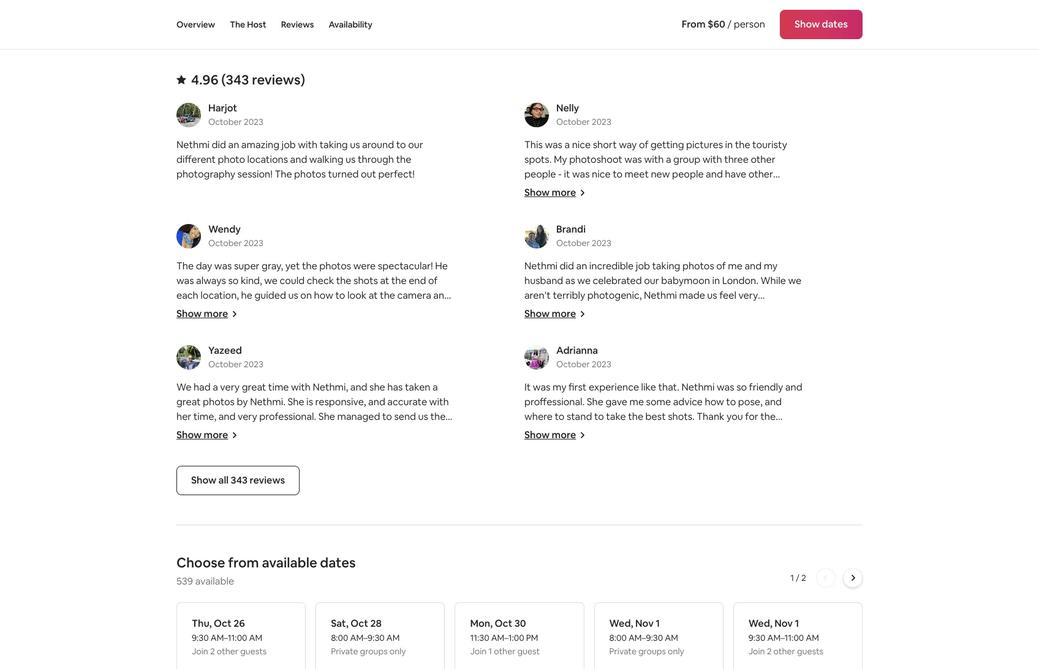 Task type: describe. For each thing, give the bounding box(es) containing it.
october for adrianna
[[556, 359, 590, 370]]

an for incredible
[[576, 260, 587, 273]]

october for yazeed
[[208, 359, 242, 370]]

to inside the nethmi did an incredible job taking photos of me and my husband as we celebrated our babymoon in london. while we aren't terribly photogenic, nethmi made us feel very comfortable, and that comfort shines through in the pictures she captured. it's clear she has a ton of talent and a great eye for photography. nethmi also went above and beyond to accommodate time changes for us when unexpectedly bad weather came through. we're so happy we found nethmi and that she helped us capture these memories for the future.
[[768, 333, 778, 346]]

very inside it was my first experience like that. nethmi was so friendly and proffessional. she gave me some advice how to pose, and where to stand to take the best shots. thank you for the patience and kindness. it was very nice to meet you. looking forward to see the edited photos. highly recommend, if you are looking for the photoshoot in london.
[[657, 425, 677, 438]]

that.
[[658, 381, 680, 394]]

11:30
[[470, 633, 489, 644]]

wed, for wed, nov 1 8:00 am–9:30 am private groups only
[[609, 618, 633, 631]]

to left see
[[562, 440, 572, 453]]

thu,
[[192, 618, 212, 631]]

availability button
[[329, 0, 373, 49]]

more for so
[[204, 308, 228, 320]]

nov for wed, nov 1 9:30 am–11:00 am join 2 other guests
[[775, 618, 793, 631]]

in inside it was my first experience like that. nethmi was so friendly and proffessional. she gave me some advice how to pose, and where to stand to take the best shots. thank you for the patience and kindness. it was very nice to meet you. looking forward to see the edited photos. highly recommend, if you are looking for the photoshoot in london.
[[664, 455, 672, 468]]

very down by
[[238, 411, 257, 423]]

choose from available dates 539 available
[[176, 555, 356, 588]]

photography
[[176, 168, 235, 181]]

and down 'camera'
[[422, 304, 439, 317]]

reviews button
[[281, 0, 314, 49]]

show more button for my
[[525, 186, 586, 199]]

$60
[[708, 18, 725, 31]]

and up while
[[745, 260, 762, 273]]

you down the looking
[[776, 440, 792, 453]]

photos up highly
[[176, 425, 208, 438]]

with up 'new'
[[644, 153, 664, 166]]

highly
[[176, 440, 203, 453]]

me inside the nethmi did an incredible job taking photos of me and my husband as we celebrated our babymoon in london. while we aren't terribly photogenic, nethmi made us feel very comfortable, and that comfort shines through in the pictures she captured. it's clear she has a ton of talent and a great eye for photography. nethmi also went above and beyond to accommodate time changes for us when unexpectedly bad weather came through. we're so happy we found nethmi and that she helped us capture these memories for the future.
[[728, 260, 743, 273]]

accurate
[[387, 396, 427, 409]]

from
[[228, 555, 259, 572]]

kind,
[[241, 274, 262, 287]]

yazeed image
[[176, 346, 201, 370]]

is
[[306, 396, 313, 409]]

in inside this was a nice short way of getting pictures in the touristy spots. my photoshoot was with a group with three other people - it was nice to meet new people and have other people to not be embarrassed when everyone's staring at you lol. pictures came out really cute!
[[725, 138, 733, 151]]

the inside nethmi did an amazing job with taking us around to our different photo locations and walking us through the photography session! the photos turned out perfect!
[[396, 153, 411, 166]]

celebrated
[[593, 274, 642, 287]]

oct for 26
[[214, 618, 231, 631]]

nethmi did an incredible job taking photos of me and my husband as we celebrated our babymoon in london. while we aren't terribly photogenic, nethmi made us feel very comfortable, and that comfort shines through in the pictures she captured. it's clear she has a ton of talent and a great eye for photography. nethmi also went above and beyond to accommodate time changes for us when unexpectedly bad weather came through. we're so happy we found nethmi and that she helped us capture these memories for the future.
[[525, 260, 802, 390]]

a right had
[[213, 381, 218, 394]]

session!
[[238, 168, 273, 181]]

1 horizontal spatial /
[[796, 573, 800, 584]]

4.96 (343 reviews)
[[191, 71, 305, 88]]

1 horizontal spatial at
[[380, 274, 389, 287]]

the inside nethmi did an amazing job with taking us around to our different photo locations and walking us through the photography session! the photos turned out perfect!
[[275, 168, 292, 181]]

am–11:00 for nov
[[767, 633, 804, 644]]

only for wed, nov 1
[[668, 646, 684, 657]]

gray,
[[262, 260, 283, 273]]

am–9:30 for nov
[[629, 633, 663, 644]]

was down "weather"
[[533, 381, 551, 394]]

am–1:00
[[491, 633, 524, 644]]

were
[[353, 260, 376, 273]]

0 horizontal spatial she
[[288, 396, 304, 409]]

harjot
[[208, 102, 237, 115]]

for down pose,
[[745, 411, 758, 423]]

for up accommodate
[[525, 333, 538, 346]]

with down taken on the left of page
[[429, 396, 449, 409]]

out inside nethmi did an amazing job with taking us around to our different photo locations and walking us through the photography session! the photos turned out perfect!
[[361, 168, 376, 181]]

nethmi up comfort
[[644, 289, 677, 302]]

us down the went
[[671, 348, 681, 361]]

for down see
[[576, 455, 589, 468]]

photos inside nethmi did an amazing job with taking us around to our different photo locations and walking us through the photography session! the photos turned out perfect!
[[294, 168, 326, 181]]

october for brandi
[[556, 238, 590, 249]]

our inside the nethmi did an incredible job taking photos of me and my husband as we celebrated our babymoon in london. while we aren't terribly photogenic, nethmi made us feel very comfortable, and that comfort shines through in the pictures she captured. it's clear she has a ton of talent and a great eye for photography. nethmi also went above and beyond to accommodate time changes for us when unexpectedly bad weather came through. we're so happy we found nethmi and that she helped us capture these memories for the future.
[[644, 274, 659, 287]]

1 vertical spatial it
[[629, 425, 636, 438]]

a inside the day was super gray, yet the photos were spectacular! he was always so kind, we could check the shots at the end of each location, he guided us on how to look at the camera and things to do. it's a great investment if you go into town and want to have cute memories.
[[250, 304, 255, 317]]

people up lol.
[[525, 183, 556, 195]]

each
[[176, 289, 198, 302]]

guests for 1
[[797, 646, 824, 657]]

nelly image
[[525, 103, 549, 127]]

went
[[658, 333, 681, 346]]

within
[[210, 425, 238, 438]]

check
[[307, 274, 334, 287]]

1 horizontal spatial she
[[319, 411, 335, 423]]

has inside the nethmi did an incredible job taking photos of me and my husband as we celebrated our babymoon in london. while we aren't terribly photogenic, nethmi made us feel very comfortable, and that comfort shines through in the pictures she captured. it's clear she has a ton of talent and a great eye for photography. nethmi also went above and beyond to accommodate time changes for us when unexpectedly bad weather came through. we're so happy we found nethmi and that she helped us capture these memories for the future.
[[645, 319, 661, 331]]

26
[[234, 618, 245, 631]]

show more for great
[[176, 429, 228, 442]]

am for wed, nov 1 8:00 am–9:30 am private groups only
[[665, 633, 678, 644]]

to left the not
[[558, 183, 568, 195]]

us inside the day was super gray, yet the photos were spectacular! he was always so kind, we could check the shots at the end of each location, he guided us on how to look at the camera and things to do. it's a great investment if you go into town and want to have cute memories.
[[288, 289, 298, 302]]

comfort
[[625, 304, 663, 317]]

kindness.
[[585, 425, 627, 438]]

husband
[[525, 274, 563, 287]]

nethmi up 'husband'
[[525, 260, 558, 273]]

from $60 / person
[[682, 18, 765, 31]]

experience.
[[281, 440, 334, 453]]

us left feel
[[707, 289, 717, 302]]

staring
[[740, 183, 771, 195]]

bad
[[774, 348, 792, 361]]

taking inside nethmi did an amazing job with taking us around to our different photo locations and walking us through the photography session! the photos turned out perfect!
[[320, 138, 348, 151]]

harjot october 2023
[[208, 102, 263, 127]]

30
[[515, 618, 526, 631]]

join for mon, oct 30
[[470, 646, 487, 657]]

oct for 30
[[495, 618, 512, 631]]

great up by
[[242, 381, 266, 394]]

it was my first experience like that. nethmi was so friendly and proffessional. she gave me some advice how to pose, and where to stand to take the best shots. thank you for the patience and kindness. it was very nice to meet you. looking forward to see the edited photos. highly recommend, if you are looking for the photoshoot in london.
[[525, 381, 802, 468]]

we up memories
[[703, 363, 716, 376]]

was up always
[[214, 260, 232, 273]]

0 horizontal spatial available
[[195, 575, 234, 588]]

responsive,
[[315, 396, 366, 409]]

lol.
[[525, 197, 537, 210]]

changes
[[616, 348, 654, 361]]

to left do.
[[207, 304, 216, 317]]

us down through.
[[597, 377, 607, 390]]

how inside it was my first experience like that. nethmi was so friendly and proffessional. she gave me some advice how to pose, and where to stand to take the best shots. thank you for the patience and kindness. it was very nice to meet you. looking forward to see the edited photos. highly recommend, if you are looking for the photoshoot in london.
[[705, 396, 724, 409]]

spectacular!
[[378, 260, 433, 273]]

london. inside it was my first experience like that. nethmi was so friendly and proffessional. she gave me some advice how to pose, and where to stand to take the best shots. thank you for the patience and kindness. it was very nice to meet you. looking forward to see the edited photos. highly recommend, if you are looking for the photoshoot in london.
[[674, 455, 710, 468]]

terribly
[[553, 289, 585, 302]]

at inside this was a nice short way of getting pictures in the touristy spots. my photoshoot was with a group with three other people - it was nice to meet new people and have other people to not be embarrassed when everyone's staring at you lol. pictures came out really cute!
[[774, 183, 783, 195]]

adrianna october 2023
[[556, 344, 611, 370]]

of right 'ton'
[[688, 319, 698, 331]]

happy
[[673, 363, 701, 376]]

aren't
[[525, 289, 551, 302]]

photoshoot inside this was a nice short way of getting pictures in the touristy spots. my photoshoot was with a group with three other people - it was nice to meet new people and have other people to not be embarrassed when everyone's staring at you lol. pictures came out really cute!
[[569, 153, 622, 166]]

when inside the nethmi did an incredible job taking photos of me and my husband as we celebrated our babymoon in london. while we aren't terribly photogenic, nethmi made us feel very comfortable, and that comfort shines through in the pictures she captured. it's clear she has a ton of talent and a great eye for photography. nethmi also went above and beyond to accommodate time changes for us when unexpectedly bad weather came through. we're so happy we found nethmi and that she helped us capture these memories for the future.
[[683, 348, 708, 361]]

0 vertical spatial nice
[[572, 138, 591, 151]]

1 inside wed, nov 1 8:00 am–9:30 am private groups only
[[656, 618, 660, 631]]

of inside the day was super gray, yet the photos were spectacular! he was always so kind, we could check the shots at the end of each location, he guided us on how to look at the camera and things to do. it's a great investment if you go into town and want to have cute memories.
[[428, 274, 438, 287]]

so inside the day was super gray, yet the photos were spectacular! he was always so kind, we could check the shots at the end of each location, he guided us on how to look at the camera and things to do. it's a great investment if you go into town and want to have cute memories.
[[228, 274, 239, 287]]

shots.
[[668, 411, 695, 423]]

she inside it was my first experience like that. nethmi was so friendly and proffessional. she gave me some advice how to pose, and where to stand to take the best shots. thank you for the patience and kindness. it was very nice to meet you. looking forward to see the edited photos. highly recommend, if you are looking for the photoshoot in london.
[[587, 396, 604, 409]]

1 horizontal spatial time
[[331, 425, 352, 438]]

weather
[[525, 363, 562, 376]]

some
[[646, 396, 671, 409]]

nethmi down clear
[[602, 333, 636, 346]]

he
[[241, 289, 252, 302]]

2023 for harjot
[[244, 116, 263, 127]]

and right 'camera'
[[433, 289, 450, 302]]

beyond
[[732, 333, 766, 346]]

through inside the nethmi did an incredible job taking photos of me and my husband as we celebrated our babymoon in london. while we aren't terribly photogenic, nethmi made us feel very comfortable, and that comfort shines through in the pictures she captured. it's clear she has a ton of talent and a great eye for photography. nethmi also went above and beyond to accommodate time changes for us when unexpectedly bad weather came through. we're so happy we found nethmi and that she helped us capture these memories for the future.
[[695, 304, 731, 317]]

brandi image
[[525, 224, 549, 249]]

show more for my
[[525, 186, 576, 199]]

was down best
[[638, 425, 655, 438]]

to left look
[[335, 289, 345, 302]]

she down "weather"
[[545, 377, 561, 390]]

accommodate
[[525, 348, 591, 361]]

2 horizontal spatial 2
[[802, 573, 806, 584]]

a up beyond
[[747, 319, 753, 331]]

time inside the nethmi did an incredible job taking photos of me and my husband as we celebrated our babymoon in london. while we aren't terribly photogenic, nethmi made us feel very comfortable, and that comfort shines through in the pictures she captured. it's clear she has a ton of talent and a great eye for photography. nethmi also went above and beyond to accommodate time changes for us when unexpectedly bad weather came through. we're so happy we found nethmi and that she helped us capture these memories for the future.
[[593, 348, 613, 361]]

if inside it was my first experience like that. nethmi was so friendly and proffessional. she gave me some advice how to pose, and where to stand to take the best shots. thank you for the patience and kindness. it was very nice to meet you. looking forward to see the edited photos. highly recommend, if you are looking for the photoshoot in london.
[[768, 440, 774, 453]]

and down bad
[[783, 363, 800, 376]]

show more for we
[[525, 308, 576, 320]]

could
[[280, 274, 305, 287]]

very up by
[[220, 381, 240, 394]]

came inside this was a nice short way of getting pictures in the touristy spots. my photoshoot was with a group with three other people - it was nice to meet new people and have other people to not be embarrassed when everyone's staring at you lol. pictures came out really cute!
[[578, 197, 603, 210]]

0 horizontal spatial time
[[268, 381, 289, 394]]

people down spots. at the top right
[[525, 168, 556, 181]]

2023 for adrianna
[[592, 359, 611, 370]]

when inside this was a nice short way of getting pictures in the touristy spots. my photoshoot was with a group with three other people - it was nice to meet new people and have other people to not be embarrassed when everyone's staring at you lol. pictures came out really cute!
[[663, 183, 688, 195]]

pictures inside the nethmi did an incredible job taking photos of me and my husband as we celebrated our babymoon in london. while we aren't terribly photogenic, nethmi made us feel very comfortable, and that comfort shines through in the pictures she captured. it's clear she has a ton of talent and a great eye for photography. nethmi also went above and beyond to accommodate time changes for us when unexpectedly bad weather came through. we're so happy we found nethmi and that she helped us capture these memories for the future.
[[760, 304, 797, 317]]

show for the day was super gray, yet the photos were spectacular! he was always so kind, we could check the shots at the end of each location, he guided us on how to look at the camera and things to do. it's a great investment if you go into town and want to have cute memories.
[[176, 308, 202, 320]]

nethmi up future.
[[747, 363, 780, 376]]

future.
[[754, 377, 784, 390]]

was down way
[[625, 153, 642, 166]]

sat,
[[331, 618, 349, 631]]

more for great
[[204, 429, 228, 442]]

was up each
[[176, 274, 194, 287]]

me inside it was my first experience like that. nethmi was so friendly and proffessional. she gave me some advice how to pose, and where to stand to take the best shots. thank you for the patience and kindness. it was very nice to meet you. looking forward to see the edited photos. highly recommend, if you are looking for the photoshoot in london.
[[630, 396, 644, 409]]

came inside the nethmi did an incredible job taking photos of me and my husband as we celebrated our babymoon in london. while we aren't terribly photogenic, nethmi made us feel very comfortable, and that comfort shines through in the pictures she captured. it's clear she has a ton of talent and a great eye for photography. nethmi also went above and beyond to accommodate time changes for us when unexpectedly bad weather came through. we're so happy we found nethmi and that she helped us capture these memories for the future.
[[564, 363, 589, 376]]

8:00 for wed, nov 1
[[609, 633, 627, 644]]

1 vertical spatial that
[[525, 377, 543, 390]]

photoshoot inside it was my first experience like that. nethmi was so friendly and proffessional. she gave me some advice how to pose, and where to stand to take the best shots. thank you for the patience and kindness. it was very nice to meet you. looking forward to see the edited photos. highly recommend, if you are looking for the photoshoot in london.
[[609, 455, 662, 468]]

wed, for wed, nov 1 9:30 am–11:00 am join 2 other guests
[[749, 618, 773, 631]]

town
[[397, 304, 420, 317]]

friendly
[[749, 381, 783, 394]]

photos inside the nethmi did an incredible job taking photos of me and my husband as we celebrated our babymoon in london. while we aren't terribly photogenic, nethmi made us feel very comfortable, and that comfort shines through in the pictures she captured. it's clear she has a ton of talent and a great eye for photography. nethmi also went above and beyond to accommodate time changes for us when unexpectedly bad weather came through. we're so happy we found nethmi and that she helped us capture these memories for the future.
[[683, 260, 714, 273]]

and inside nethmi did an amazing job with taking us around to our different photo locations and walking us through the photography session! the photos turned out perfect!
[[290, 153, 307, 166]]

show more button for so
[[176, 308, 238, 320]]

show more for she
[[525, 429, 576, 442]]

day
[[196, 260, 212, 273]]

and up it's
[[585, 304, 602, 317]]

to left pose,
[[726, 396, 736, 409]]

more for we
[[552, 308, 576, 320]]

great inside the nethmi did an incredible job taking photos of me and my husband as we celebrated our babymoon in london. while we aren't terribly photogenic, nethmi made us feel very comfortable, and that comfort shines through in the pictures she captured. it's clear she has a ton of talent and a great eye for photography. nethmi also went above and beyond to accommodate time changes for us when unexpectedly bad weather came through. we're so happy we found nethmi and that she helped us capture these memories for the future.
[[755, 319, 779, 331]]

show all 343 reviews
[[191, 474, 285, 487]]

reviews)
[[252, 71, 305, 88]]

of inside this was a nice short way of getting pictures in the touristy spots. my photoshoot was with a group with three other people - it was nice to meet new people and have other people to not be embarrassed when everyone's staring at you lol. pictures came out really cute!
[[639, 138, 649, 151]]

this
[[525, 138, 543, 151]]

clear
[[603, 319, 625, 331]]

turned
[[328, 168, 359, 181]]

october for nelly
[[556, 116, 590, 127]]

and down talent
[[713, 333, 730, 346]]

sat, oct 28 8:00 am–9:30 am private groups only
[[331, 618, 406, 657]]

1 inside mon, oct 30 11:30 am–1:00 pm join 1 other guest
[[489, 646, 492, 657]]

private for wed,
[[609, 646, 637, 657]]

take
[[606, 411, 626, 423]]

forward
[[525, 440, 560, 453]]

overview button
[[176, 0, 215, 49]]

it
[[564, 168, 570, 181]]

show inside show dates link
[[795, 18, 820, 31]]

this was a nice short way of getting pictures in the touristy spots. my photoshoot was with a group with three other people - it was nice to meet new people and have other people to not be embarrassed when everyone's staring at you lol. pictures came out really cute!
[[525, 138, 801, 210]]

nethmi inside it was my first experience like that. nethmi was so friendly and proffessional. she gave me some advice how to pose, and where to stand to take the best shots. thank you for the patience and kindness. it was very nice to meet you. looking forward to see the edited photos. highly recommend, if you are looking for the photoshoot in london.
[[682, 381, 715, 394]]

and inside this was a nice short way of getting pictures in the touristy spots. my photoshoot was with a group with three other people - it was nice to meet new people and have other people to not be embarrassed when everyone's staring at you lol. pictures came out really cute!
[[706, 168, 723, 181]]

so inside the nethmi did an incredible job taking photos of me and my husband as we celebrated our babymoon in london. while we aren't terribly photogenic, nethmi made us feel very comfortable, and that comfort shines through in the pictures she captured. it's clear she has a ton of talent and a great eye for photography. nethmi also went above and beyond to accommodate time changes for us when unexpectedly bad weather came through. we're so happy we found nethmi and that she helped us capture these memories for the future.
[[660, 363, 671, 376]]

2 for wed, nov 1
[[767, 646, 772, 657]]

great down 'we'
[[176, 396, 201, 409]]

show more for so
[[176, 308, 228, 320]]

people down the group
[[672, 168, 704, 181]]

experience
[[589, 381, 639, 394]]

walking
[[309, 153, 344, 166]]

it's
[[588, 319, 601, 331]]

host
[[247, 19, 266, 30]]

taking inside the nethmi did an incredible job taking photos of me and my husband as we celebrated our babymoon in london. while we aren't terribly photogenic, nethmi made us feel very comfortable, and that comfort shines through in the pictures she captured. it's clear she has a ton of talent and a great eye for photography. nethmi also went above and beyond to accommodate time changes for us when unexpectedly bad weather came through. we're so happy we found nethmi and that she helped us capture these memories for the future.
[[652, 260, 680, 273]]

have inside the day was super gray, yet the photos were spectacular! he was always so kind, we could check the shots at the end of each location, he guided us on how to look at the camera and things to do. it's a great investment if you go into town and want to have cute memories.
[[213, 319, 234, 331]]

she down comfort
[[628, 319, 643, 331]]

to up "embarrassed"
[[613, 168, 623, 181]]

our inside nethmi did an amazing job with taking us around to our different photo locations and walking us through the photography session! the photos turned out perfect!
[[408, 138, 423, 151]]

you up 'you.'
[[727, 411, 743, 423]]

you inside this was a nice short way of getting pictures in the touristy spots. my photoshoot was with a group with three other people - it was nice to meet new people and have other people to not be embarrassed when everyone's staring at you lol. pictures came out really cute!
[[785, 183, 801, 195]]

my inside it was my first experience like that. nethmi was so friendly and proffessional. she gave me some advice how to pose, and where to stand to take the best shots. thank you for the patience and kindness. it was very nice to meet you. looking forward to see the edited photos. highly recommend, if you are looking for the photoshoot in london.
[[553, 381, 567, 394]]

other for mon, oct 30
[[494, 646, 516, 657]]

dates inside "choose from available dates 539 available"
[[320, 555, 356, 572]]

looking
[[759, 425, 795, 438]]

through inside nethmi did an amazing job with taking us around to our different photo locations and walking us through the photography session! the photos turned out perfect!
[[358, 153, 394, 166]]

photography.
[[540, 333, 600, 346]]

2023 for brandi
[[592, 238, 611, 249]]

want
[[176, 319, 199, 331]]

of inside "we had a very great time with nethmi, and she has taken a great photos by nethmi. she is responsive, and accurate with her time, and very professional. she managed to send us the photos within very short period of time (less than 3 days).  i highly recommend this experience."
[[319, 425, 329, 438]]

1 horizontal spatial that
[[604, 304, 623, 317]]

look
[[347, 289, 367, 302]]

great inside the day was super gray, yet the photos were spectacular! he was always so kind, we could check the shots at the end of each location, he guided us on how to look at the camera and things to do. it's a great investment if you go into town and want to have cute memories.
[[257, 304, 281, 317]]

a up my
[[565, 138, 570, 151]]

photo
[[218, 153, 245, 166]]

be
[[588, 183, 599, 195]]

was right it
[[572, 168, 590, 181]]

while
[[761, 274, 786, 287]]

us inside "we had a very great time with nethmi, and she has taken a great photos by nethmi. she is responsive, and accurate with her time, and very professional. she managed to send us the photos within very short period of time (less than 3 days).  i highly recommend this experience."
[[418, 411, 428, 423]]

and up within
[[219, 411, 236, 423]]

did for as
[[560, 260, 574, 273]]

go
[[363, 304, 375, 317]]

around
[[362, 138, 394, 151]]

0 horizontal spatial at
[[369, 289, 378, 302]]

from
[[682, 18, 706, 31]]

yazeed image
[[176, 346, 201, 370]]

short inside "we had a very great time with nethmi, and she has taken a great photos by nethmi. she is responsive, and accurate with her time, and very professional. she managed to send us the photos within very short period of time (less than 3 days).  i highly recommend this experience."
[[262, 425, 286, 438]]

to down proffessional.
[[555, 411, 565, 423]]

for down the went
[[656, 348, 669, 361]]

with up is
[[291, 381, 311, 394]]

memories
[[674, 377, 719, 390]]

more for my
[[552, 186, 576, 199]]

a down getting
[[666, 153, 671, 166]]



Task type: vqa. For each thing, say whether or not it's contained in the screenshot.


Task type: locate. For each thing, give the bounding box(es) containing it.
1 horizontal spatial available
[[262, 555, 317, 572]]

show more button for we
[[525, 308, 586, 320]]

nelly october 2023
[[556, 102, 611, 127]]

are
[[525, 455, 539, 468]]

1 am–9:30 from the left
[[350, 633, 385, 644]]

adrianna
[[556, 344, 598, 357]]

0 vertical spatial available
[[262, 555, 317, 572]]

professional.
[[259, 411, 316, 423]]

0 vertical spatial when
[[663, 183, 688, 195]]

join inside the wed, nov 1 9:30 am–11:00 am join 2 other guests
[[749, 646, 765, 657]]

1 vertical spatial photoshoot
[[609, 455, 662, 468]]

1 horizontal spatial pictures
[[760, 304, 797, 317]]

october inside the 'wendy october 2023'
[[208, 238, 242, 249]]

show more down where
[[525, 429, 576, 442]]

0 horizontal spatial /
[[728, 18, 732, 31]]

0 vertical spatial out
[[361, 168, 376, 181]]

more for she
[[552, 429, 576, 442]]

0 vertical spatial an
[[228, 138, 239, 151]]

1 vertical spatial the
[[275, 168, 292, 181]]

photos up time,
[[203, 396, 235, 409]]

am for wed, nov 1 9:30 am–11:00 am join 2 other guests
[[806, 633, 819, 644]]

so left kind,
[[228, 274, 239, 287]]

october inside brandi october 2023
[[556, 238, 590, 249]]

show more down time,
[[176, 429, 228, 442]]

of
[[639, 138, 649, 151], [717, 260, 726, 273], [428, 274, 438, 287], [688, 319, 698, 331], [319, 425, 329, 438]]

see
[[574, 440, 590, 453]]

0 horizontal spatial our
[[408, 138, 423, 151]]

nov inside wed, nov 1 8:00 am–9:30 am private groups only
[[635, 618, 654, 631]]

2 8:00 from the left
[[609, 633, 627, 644]]

nov for wed, nov 1 8:00 am–9:30 am private groups only
[[635, 618, 654, 631]]

oct
[[214, 618, 231, 631], [351, 618, 368, 631], [495, 618, 512, 631]]

2 vertical spatial the
[[176, 260, 194, 273]]

1 vertical spatial me
[[630, 396, 644, 409]]

we had a very great time with nethmi, and she has taken a great photos by nethmi. she is responsive, and accurate with her time, and very professional. she managed to send us the photos within very short period of time (less than 3 days).  i highly recommend this experience.
[[176, 381, 449, 453]]

1 join from the left
[[192, 646, 208, 657]]

1 vertical spatial when
[[683, 348, 708, 361]]

the host button
[[230, 0, 266, 49]]

private inside wed, nov 1 8:00 am–9:30 am private groups only
[[609, 646, 637, 657]]

choose
[[176, 555, 225, 572]]

how down check
[[314, 289, 333, 302]]

1 9:30 from the left
[[192, 633, 209, 644]]

my
[[554, 153, 567, 166]]

0 horizontal spatial out
[[361, 168, 376, 181]]

1 vertical spatial my
[[553, 381, 567, 394]]

0 horizontal spatial have
[[213, 319, 234, 331]]

october down brandi
[[556, 238, 590, 249]]

3
[[399, 425, 404, 438]]

babymoon
[[661, 274, 710, 287]]

the inside "we had a very great time with nethmi, and she has taken a great photos by nethmi. she is responsive, and accurate with her time, and very professional. she managed to send us the photos within very short period of time (less than 3 days).  i highly recommend this experience."
[[430, 411, 446, 423]]

have inside this was a nice short way of getting pictures in the touristy spots. my photoshoot was with a group with three other people - it was nice to meet new people and have other people to not be embarrassed when everyone's staring at you lol. pictures came out really cute!
[[725, 168, 746, 181]]

to inside "we had a very great time with nethmi, and she has taken a great photos by nethmi. she is responsive, and accurate with her time, and very professional. she managed to send us the photos within very short period of time (less than 3 days).  i highly recommend this experience."
[[382, 411, 392, 423]]

1 horizontal spatial nice
[[592, 168, 611, 181]]

8:00 inside sat, oct 28 8:00 am–9:30 am private groups only
[[331, 633, 348, 644]]

you inside the day was super gray, yet the photos were spectacular! he was always so kind, we could check the shots at the end of each location, he guided us on how to look at the camera and things to do. it's a great investment if you go into town and want to have cute memories.
[[344, 304, 361, 317]]

0 horizontal spatial if
[[336, 304, 342, 317]]

1 horizontal spatial an
[[576, 260, 587, 273]]

an inside the nethmi did an incredible job taking photos of me and my husband as we celebrated our babymoon in london. while we aren't terribly photogenic, nethmi made us feel very comfortable, and that comfort shines through in the pictures she captured. it's clear she has a ton of talent and a great eye for photography. nethmi also went above and beyond to accommodate time changes for us when unexpectedly bad weather came through. we're so happy we found nethmi and that she helped us capture these memories for the future.
[[576, 260, 587, 273]]

2 join from the left
[[470, 646, 487, 657]]

show for it was my first experience like that. nethmi was so friendly and proffessional. she gave me some advice how to pose, and where to stand to take the best shots. thank you for the patience and kindness. it was very nice to meet you. looking forward to see the edited photos. highly recommend, if you are looking for the photoshoot in london.
[[525, 429, 550, 442]]

1 vertical spatial did
[[560, 260, 574, 273]]

out inside this was a nice short way of getting pictures in the touristy spots. my photoshoot was with a group with three other people - it was nice to meet new people and have other people to not be embarrassed when everyone's staring at you lol. pictures came out really cute!
[[605, 197, 620, 210]]

1 horizontal spatial our
[[644, 274, 659, 287]]

us
[[350, 138, 360, 151], [346, 153, 356, 166], [288, 289, 298, 302], [707, 289, 717, 302], [671, 348, 681, 361], [597, 377, 607, 390], [418, 411, 428, 423]]

she inside "we had a very great time with nethmi, and she has taken a great photos by nethmi. she is responsive, and accurate with her time, and very professional. she managed to send us the photos within very short period of time (less than 3 days).  i highly recommend this experience."
[[370, 381, 385, 394]]

1 vertical spatial meet
[[712, 425, 736, 438]]

nethmi up different
[[176, 138, 210, 151]]

2 vertical spatial so
[[737, 381, 747, 394]]

1 horizontal spatial 2
[[767, 646, 772, 657]]

and up beyond
[[728, 319, 745, 331]]

job inside the nethmi did an incredible job taking photos of me and my husband as we celebrated our babymoon in london. while we aren't terribly photogenic, nethmi made us feel very comfortable, and that comfort shines through in the pictures she captured. it's clear she has a ton of talent and a great eye for photography. nethmi also went above and beyond to accommodate time changes for us when unexpectedly bad weather came through. we're so happy we found nethmi and that she helped us capture these memories for the future.
[[636, 260, 650, 273]]

2 am–11:00 from the left
[[767, 633, 804, 644]]

a right it's
[[250, 304, 255, 317]]

pictures inside this was a nice short way of getting pictures in the touristy spots. my photoshoot was with a group with three other people - it was nice to meet new people and have other people to not be embarrassed when everyone's staring at you lol. pictures came out really cute!
[[686, 138, 723, 151]]

groups for 1
[[638, 646, 666, 657]]

show for we had a very great time with nethmi, and she has taken a great photos by nethmi. she is responsive, and accurate with her time, and very professional. she managed to send us the photos within very short period of time (less than 3 days).  i highly recommend this experience.
[[176, 429, 202, 442]]

by
[[237, 396, 248, 409]]

was down found
[[717, 381, 734, 394]]

more down location,
[[204, 308, 228, 320]]

london. inside the nethmi did an incredible job taking photos of me and my husband as we celebrated our babymoon in london. while we aren't terribly photogenic, nethmi made us feel very comfortable, and that comfort shines through in the pictures she captured. it's clear she has a ton of talent and a great eye for photography. nethmi also went above and beyond to accommodate time changes for us when unexpectedly bad weather came through. we're so happy we found nethmi and that she helped us capture these memories for the future.
[[722, 274, 759, 287]]

wendy image
[[176, 224, 201, 249], [176, 224, 201, 249]]

2 horizontal spatial time
[[593, 348, 613, 361]]

thu, oct 26 9:30 am–11:00 am join 2 other guests
[[192, 618, 267, 657]]

the left day
[[176, 260, 194, 273]]

dates inside show dates link
[[822, 18, 848, 31]]

show more button down where
[[525, 429, 586, 442]]

october down yazeed
[[208, 359, 242, 370]]

am inside the wed, nov 1 9:30 am–11:00 am join 2 other guests
[[806, 633, 819, 644]]

nice inside it was my first experience like that. nethmi was so friendly and proffessional. she gave me some advice how to pose, and where to stand to take the best shots. thank you for the patience and kindness. it was very nice to meet you. looking forward to see the edited photos. highly recommend, if you are looking for the photoshoot in london.
[[679, 425, 698, 438]]

my inside the nethmi did an incredible job taking photos of me and my husband as we celebrated our babymoon in london. while we aren't terribly photogenic, nethmi made us feel very comfortable, and that comfort shines through in the pictures she captured. it's clear she has a ton of talent and a great eye for photography. nethmi also went above and beyond to accommodate time changes for us when unexpectedly bad weather came through. we're so happy we found nethmi and that she helped us capture these memories for the future.
[[764, 260, 778, 273]]

a right taken on the left of page
[[433, 381, 438, 394]]

into
[[377, 304, 394, 317]]

am inside wed, nov 1 8:00 am–9:30 am private groups only
[[665, 633, 678, 644]]

and down friendly
[[765, 396, 782, 409]]

1 only from the left
[[390, 646, 406, 657]]

oct up am–1:00
[[495, 618, 512, 631]]

8:00 for sat, oct 28
[[331, 633, 348, 644]]

through
[[358, 153, 394, 166], [695, 304, 731, 317]]

guests for 26
[[240, 646, 267, 657]]

shots
[[354, 274, 378, 287]]

0 vertical spatial /
[[728, 18, 732, 31]]

1 vertical spatial short
[[262, 425, 286, 438]]

october inside 'nelly october 2023'
[[556, 116, 590, 127]]

2 am–9:30 from the left
[[629, 633, 663, 644]]

1 vertical spatial has
[[387, 381, 403, 394]]

us left around
[[350, 138, 360, 151]]

camera
[[397, 289, 431, 302]]

1 horizontal spatial taking
[[652, 260, 680, 273]]

out right turned
[[361, 168, 376, 181]]

1 horizontal spatial the
[[230, 19, 245, 30]]

so up pose,
[[737, 381, 747, 394]]

(less
[[354, 425, 374, 438]]

we right while
[[788, 274, 802, 287]]

when down above
[[683, 348, 708, 361]]

1 vertical spatial an
[[576, 260, 587, 273]]

harjot image
[[176, 103, 201, 127], [176, 103, 201, 127]]

am–11:00 for oct
[[211, 633, 247, 644]]

with left "three"
[[703, 153, 722, 166]]

did inside nethmi did an amazing job with taking us around to our different photo locations and walking us through the photography session! the photos turned out perfect!
[[212, 138, 226, 151]]

0 horizontal spatial did
[[212, 138, 226, 151]]

9:30 inside the wed, nov 1 9:30 am–11:00 am join 2 other guests
[[749, 633, 766, 644]]

different
[[176, 153, 216, 166]]

wendy october 2023
[[208, 223, 263, 249]]

1 horizontal spatial 9:30
[[749, 633, 766, 644]]

1 horizontal spatial private
[[609, 646, 637, 657]]

am
[[249, 633, 262, 644], [387, 633, 400, 644], [665, 633, 678, 644], [806, 633, 819, 644]]

so
[[228, 274, 239, 287], [660, 363, 671, 376], [737, 381, 747, 394]]

very inside the nethmi did an incredible job taking photos of me and my husband as we celebrated our babymoon in london. while we aren't terribly photogenic, nethmi made us feel very comfortable, and that comfort shines through in the pictures she captured. it's clear she has a ton of talent and a great eye for photography. nethmi also went above and beyond to accommodate time changes for us when unexpectedly bad weather came through. we're so happy we found nethmi and that she helped us capture these memories for the future.
[[739, 289, 758, 302]]

than
[[376, 425, 396, 438]]

join inside "thu, oct 26 9:30 am–11:00 am join 2 other guests"
[[192, 646, 208, 657]]

you right staring
[[785, 183, 801, 195]]

an
[[228, 138, 239, 151], [576, 260, 587, 273]]

0 horizontal spatial am–11:00
[[211, 633, 247, 644]]

2 horizontal spatial the
[[275, 168, 292, 181]]

us up days).
[[418, 411, 428, 423]]

show inside show all 343 reviews link
[[191, 474, 216, 487]]

guests inside the wed, nov 1 9:30 am–11:00 am join 2 other guests
[[797, 646, 824, 657]]

am–11:00 inside the wed, nov 1 9:30 am–11:00 am join 2 other guests
[[767, 633, 804, 644]]

0 horizontal spatial wed,
[[609, 618, 633, 631]]

1 horizontal spatial short
[[593, 138, 617, 151]]

captured.
[[542, 319, 586, 331]]

list containing harjot
[[172, 102, 868, 468]]

with inside nethmi did an amazing job with taking us around to our different photo locations and walking us through the photography session! the photos turned out perfect!
[[298, 138, 318, 151]]

an up the photo
[[228, 138, 239, 151]]

1 vertical spatial nice
[[592, 168, 611, 181]]

job for celebrated
[[636, 260, 650, 273]]

nethmi up advice
[[682, 381, 715, 394]]

me up feel
[[728, 260, 743, 273]]

show
[[795, 18, 820, 31], [525, 186, 550, 199], [176, 308, 202, 320], [525, 308, 550, 320], [176, 429, 202, 442], [525, 429, 550, 442], [191, 474, 216, 487]]

more down terribly
[[552, 308, 576, 320]]

she down responsive,
[[319, 411, 335, 423]]

london. up feel
[[722, 274, 759, 287]]

has inside "we had a very great time with nethmi, and she has taken a great photos by nethmi. she is responsive, and accurate with her time, and very professional. she managed to send us the photos within very short period of time (less than 3 days).  i highly recommend this experience."
[[387, 381, 403, 394]]

2023 inside the 'wendy october 2023'
[[244, 238, 263, 249]]

us up turned
[[346, 153, 356, 166]]

memories.
[[259, 319, 307, 331]]

3 am from the left
[[665, 633, 678, 644]]

wed, inside wed, nov 1 8:00 am–9:30 am private groups only
[[609, 618, 633, 631]]

comfortable,
[[525, 304, 583, 317]]

we right as
[[577, 274, 591, 287]]

very
[[739, 289, 758, 302], [220, 381, 240, 394], [238, 411, 257, 423], [240, 425, 259, 438], [657, 425, 677, 438]]

show more button for she
[[525, 429, 586, 442]]

list
[[172, 102, 868, 468]]

other inside "thu, oct 26 9:30 am–11:00 am join 2 other guests"
[[217, 646, 238, 657]]

meet inside this was a nice short way of getting pictures in the touristy spots. my photoshoot was with a group with three other people - it was nice to meet new people and have other people to not be embarrassed when everyone's staring at you lol. pictures came out really cute!
[[625, 168, 649, 181]]

2 only from the left
[[668, 646, 684, 657]]

came up helped at right
[[564, 363, 589, 376]]

0 horizontal spatial the
[[176, 260, 194, 273]]

she up managed
[[370, 381, 385, 394]]

am for sat, oct 28 8:00 am–9:30 am private groups only
[[387, 633, 400, 644]]

1 horizontal spatial groups
[[638, 646, 666, 657]]

job up locations
[[282, 138, 296, 151]]

meet inside it was my first experience like that. nethmi was so friendly and proffessional. she gave me some advice how to pose, and where to stand to take the best shots. thank you for the patience and kindness. it was very nice to meet you. looking forward to see the edited photos. highly recommend, if you are looking for the photoshoot in london.
[[712, 425, 736, 438]]

and up managed
[[368, 396, 385, 409]]

2 groups from the left
[[638, 646, 666, 657]]

join inside mon, oct 30 11:30 am–1:00 pm join 1 other guest
[[470, 646, 487, 657]]

1 nov from the left
[[635, 618, 654, 631]]

2023 inside "yazeed october 2023"
[[244, 359, 263, 370]]

short up this
[[262, 425, 286, 438]]

adrianna image
[[525, 346, 549, 370], [525, 346, 549, 370]]

1 vertical spatial came
[[564, 363, 589, 376]]

private for sat,
[[331, 646, 358, 657]]

0 vertical spatial london.
[[722, 274, 759, 287]]

1 / 2
[[791, 573, 806, 584]]

way
[[619, 138, 637, 151]]

0 horizontal spatial dates
[[320, 555, 356, 572]]

0 horizontal spatial job
[[282, 138, 296, 151]]

in down feel
[[733, 304, 741, 317]]

1 horizontal spatial guests
[[797, 646, 824, 657]]

ton
[[670, 319, 686, 331]]

9:30 inside "thu, oct 26 9:30 am–11:00 am join 2 other guests"
[[192, 633, 209, 644]]

with
[[298, 138, 318, 151], [644, 153, 664, 166], [703, 153, 722, 166], [291, 381, 311, 394], [429, 396, 449, 409]]

so inside it was my first experience like that. nethmi was so friendly and proffessional. she gave me some advice how to pose, and where to stand to take the best shots. thank you for the patience and kindness. it was very nice to meet you. looking forward to see the edited photos. highly recommend, if you are looking for the photoshoot in london.
[[737, 381, 747, 394]]

other inside the wed, nov 1 9:30 am–11:00 am join 2 other guests
[[774, 646, 795, 657]]

on
[[300, 289, 312, 302]]

when down 'new'
[[663, 183, 688, 195]]

oct for 28
[[351, 618, 368, 631]]

through down around
[[358, 153, 394, 166]]

0 horizontal spatial guests
[[240, 646, 267, 657]]

we inside the day was super gray, yet the photos were spectacular! he was always so kind, we could check the shots at the end of each location, he guided us on how to look at the camera and things to do. it's a great investment if you go into town and want to have cute memories.
[[264, 274, 278, 287]]

0 vertical spatial pictures
[[686, 138, 723, 151]]

am–11:00 inside "thu, oct 26 9:30 am–11:00 am join 2 other guests"
[[211, 633, 247, 644]]

show down where
[[525, 429, 550, 442]]

1 vertical spatial taking
[[652, 260, 680, 273]]

4 am from the left
[[806, 633, 819, 644]]

the for host
[[230, 19, 245, 30]]

2 inside "thu, oct 26 9:30 am–11:00 am join 2 other guests"
[[210, 646, 215, 657]]

private inside sat, oct 28 8:00 am–9:30 am private groups only
[[331, 646, 358, 657]]

and right future.
[[785, 381, 802, 394]]

we up guided
[[264, 274, 278, 287]]

1 horizontal spatial meet
[[712, 425, 736, 438]]

8:00 inside wed, nov 1 8:00 am–9:30 am private groups only
[[609, 633, 627, 644]]

nov inside the wed, nov 1 9:30 am–11:00 am join 2 other guests
[[775, 618, 793, 631]]

have down "three"
[[725, 168, 746, 181]]

1 horizontal spatial me
[[728, 260, 743, 273]]

recommend,
[[708, 440, 766, 453]]

other for wed, nov 1
[[774, 646, 795, 657]]

photos inside the day was super gray, yet the photos were spectacular! he was always so kind, we could check the shots at the end of each location, he guided us on how to look at the camera and things to do. it's a great investment if you go into town and want to have cute memories.
[[319, 260, 351, 273]]

more down it
[[552, 186, 576, 199]]

all
[[219, 474, 229, 487]]

1 8:00 from the left
[[331, 633, 348, 644]]

and down the stand
[[566, 425, 583, 438]]

more down time,
[[204, 429, 228, 442]]

2 9:30 from the left
[[749, 633, 766, 644]]

my up proffessional.
[[553, 381, 567, 394]]

1 vertical spatial /
[[796, 573, 800, 584]]

has
[[645, 319, 661, 331], [387, 381, 403, 394]]

0 vertical spatial meet
[[625, 168, 649, 181]]

am inside sat, oct 28 8:00 am–9:30 am private groups only
[[387, 633, 400, 644]]

2 nov from the left
[[775, 618, 793, 631]]

cute!
[[648, 197, 671, 210]]

shines
[[665, 304, 693, 317]]

unexpectedly
[[710, 348, 772, 361]]

in up "three"
[[725, 138, 733, 151]]

539
[[176, 575, 193, 588]]

if inside the day was super gray, yet the photos were spectacular! he was always so kind, we could check the shots at the end of each location, he guided us on how to look at the camera and things to do. it's a great investment if you go into town and want to have cute memories.
[[336, 304, 342, 317]]

0 vertical spatial short
[[593, 138, 617, 151]]

show more
[[525, 186, 576, 199], [176, 308, 228, 320], [525, 308, 576, 320], [176, 429, 228, 442], [525, 429, 576, 442]]

guest
[[517, 646, 540, 657]]

am–9:30 for oct
[[350, 633, 385, 644]]

show more button down terribly
[[525, 308, 586, 320]]

am inside "thu, oct 26 9:30 am–11:00 am join 2 other guests"
[[249, 633, 262, 644]]

nelly image
[[525, 103, 549, 127]]

great left eye
[[755, 319, 779, 331]]

also
[[638, 333, 656, 346]]

1 wed, from the left
[[609, 618, 633, 631]]

2 oct from the left
[[351, 618, 368, 631]]

1 horizontal spatial out
[[605, 197, 620, 210]]

1 vertical spatial london.
[[674, 455, 710, 468]]

has up accurate
[[387, 381, 403, 394]]

nov
[[635, 618, 654, 631], [775, 618, 793, 631]]

1 inside the wed, nov 1 9:30 am–11:00 am join 2 other guests
[[795, 618, 799, 631]]

did for photo
[[212, 138, 226, 151]]

2 am from the left
[[387, 633, 400, 644]]

people
[[525, 168, 556, 181], [672, 168, 704, 181], [525, 183, 556, 195]]

2023 inside adrianna october 2023
[[592, 359, 611, 370]]

show down her on the bottom left of the page
[[176, 429, 202, 442]]

patience
[[525, 425, 564, 438]]

1 vertical spatial how
[[705, 396, 724, 409]]

she left is
[[288, 396, 304, 409]]

the inside the host button
[[230, 19, 245, 30]]

0 horizontal spatial join
[[192, 646, 208, 657]]

how inside the day was super gray, yet the photos were spectacular! he was always so kind, we could check the shots at the end of each location, he guided us on how to look at the camera and things to do. it's a great investment if you go into town and want to have cute memories.
[[314, 289, 333, 302]]

2 inside the wed, nov 1 9:30 am–11:00 am join 2 other guests
[[767, 646, 772, 657]]

an for amazing
[[228, 138, 239, 151]]

groups inside wed, nov 1 8:00 am–9:30 am private groups only
[[638, 646, 666, 657]]

october for harjot
[[208, 116, 242, 127]]

the inside the day was super gray, yet the photos were spectacular! he was always so kind, we could check the shots at the end of each location, he guided us on how to look at the camera and things to do. it's a great investment if you go into town and want to have cute memories.
[[176, 260, 194, 273]]

other for thu, oct 26
[[217, 646, 238, 657]]

at
[[774, 183, 783, 195], [380, 274, 389, 287], [369, 289, 378, 302]]

0 vertical spatial if
[[336, 304, 342, 317]]

very up the recommend
[[240, 425, 259, 438]]

photogenic,
[[588, 289, 642, 302]]

in
[[725, 138, 733, 151], [712, 274, 720, 287], [733, 304, 741, 317], [664, 455, 672, 468]]

only inside sat, oct 28 8:00 am–9:30 am private groups only
[[390, 646, 406, 657]]

only inside wed, nov 1 8:00 am–9:30 am private groups only
[[668, 646, 684, 657]]

my up while
[[764, 260, 778, 273]]

1 horizontal spatial did
[[560, 260, 574, 273]]

the inside this was a nice short way of getting pictures in the touristy spots. my photoshoot was with a group with three other people - it was nice to meet new people and have other people to not be embarrassed when everyone's staring at you lol. pictures came out really cute!
[[735, 138, 750, 151]]

pictures
[[539, 197, 575, 210]]

pictures up the group
[[686, 138, 723, 151]]

feel
[[720, 289, 737, 302]]

short inside this was a nice short way of getting pictures in the touristy spots. my photoshoot was with a group with three other people - it was nice to meet new people and have other people to not be embarrassed when everyone's staring at you lol. pictures came out really cute!
[[593, 138, 617, 151]]

of right end
[[428, 274, 438, 287]]

to inside nethmi did an amazing job with taking us around to our different photo locations and walking us through the photography session! the photos turned out perfect!
[[396, 138, 406, 151]]

was up my
[[545, 138, 563, 151]]

of up feel
[[717, 260, 726, 273]]

9:30 for thu, oct 26
[[192, 633, 209, 644]]

taking up walking
[[320, 138, 348, 151]]

am for thu, oct 26 9:30 am–11:00 am join 2 other guests
[[249, 633, 262, 644]]

join for thu, oct 26
[[192, 646, 208, 657]]

time,
[[194, 411, 216, 423]]

join for wed, nov 1
[[749, 646, 765, 657]]

really
[[622, 197, 646, 210]]

0 horizontal spatial groups
[[360, 646, 388, 657]]

28
[[370, 618, 382, 631]]

oct inside mon, oct 30 11:30 am–1:00 pm join 1 other guest
[[495, 618, 512, 631]]

person
[[734, 18, 765, 31]]

1 groups from the left
[[360, 646, 388, 657]]

0 horizontal spatial short
[[262, 425, 286, 438]]

0 vertical spatial that
[[604, 304, 623, 317]]

show more button for great
[[176, 429, 238, 442]]

nethmi inside nethmi did an amazing job with taking us around to our different photo locations and walking us through the photography session! the photos turned out perfect!
[[176, 138, 210, 151]]

the for day
[[176, 260, 194, 273]]

october down adrianna
[[556, 359, 590, 370]]

1 vertical spatial job
[[636, 260, 650, 273]]

1 am–11:00 from the left
[[211, 633, 247, 644]]

guests
[[240, 646, 267, 657], [797, 646, 824, 657]]

available down choose
[[195, 575, 234, 588]]

am–9:30 inside wed, nov 1 8:00 am–9:30 am private groups only
[[629, 633, 663, 644]]

0 vertical spatial job
[[282, 138, 296, 151]]

to right want
[[201, 319, 211, 331]]

period
[[288, 425, 317, 438]]

and up responsive,
[[350, 381, 367, 394]]

me
[[728, 260, 743, 273], [630, 396, 644, 409]]

2023 for nelly
[[592, 116, 611, 127]]

out left really
[[605, 197, 620, 210]]

0 horizontal spatial me
[[630, 396, 644, 409]]

0 vertical spatial it
[[525, 381, 531, 394]]

mon, oct 30 11:30 am–1:00 pm join 1 other guest
[[470, 618, 540, 657]]

only for sat, oct 28
[[390, 646, 406, 657]]

for down found
[[721, 377, 734, 390]]

1 horizontal spatial oct
[[351, 618, 368, 631]]

4.96
[[191, 71, 218, 88]]

to down thank
[[700, 425, 710, 438]]

1 private from the left
[[331, 646, 358, 657]]

2 guests from the left
[[797, 646, 824, 657]]

the down locations
[[275, 168, 292, 181]]

0 horizontal spatial that
[[525, 377, 543, 390]]

yazeed
[[208, 344, 242, 357]]

through up talent
[[695, 304, 731, 317]]

she
[[288, 396, 304, 409], [587, 396, 604, 409], [319, 411, 335, 423]]

october inside adrianna october 2023
[[556, 359, 590, 370]]

am–9:30 inside sat, oct 28 8:00 am–9:30 am private groups only
[[350, 633, 385, 644]]

in up feel
[[712, 274, 720, 287]]

her
[[176, 411, 191, 423]]

so up these
[[660, 363, 671, 376]]

october for wendy
[[208, 238, 242, 249]]

to up bad
[[768, 333, 778, 346]]

new
[[651, 168, 670, 181]]

advice
[[673, 396, 703, 409]]

0 vertical spatial dates
[[822, 18, 848, 31]]

2023 for wendy
[[244, 238, 263, 249]]

brandi image
[[525, 224, 549, 249]]

1 horizontal spatial have
[[725, 168, 746, 181]]

2 horizontal spatial join
[[749, 646, 765, 657]]

time
[[593, 348, 613, 361], [268, 381, 289, 394], [331, 425, 352, 438]]

show for this was a nice short way of getting pictures in the touristy spots. my photoshoot was with a group with three other people - it was nice to meet new people and have other people to not be embarrassed when everyone's staring at you lol. pictures came out really cute!
[[525, 186, 550, 199]]

0 vertical spatial taking
[[320, 138, 348, 151]]

2 vertical spatial time
[[331, 425, 352, 438]]

oct inside sat, oct 28 8:00 am–9:30 am private groups only
[[351, 618, 368, 631]]

0 vertical spatial how
[[314, 289, 333, 302]]

0 vertical spatial photoshoot
[[569, 153, 622, 166]]

job for and
[[282, 138, 296, 151]]

2 vertical spatial at
[[369, 289, 378, 302]]

1 am from the left
[[249, 633, 262, 644]]

1 guests from the left
[[240, 646, 267, 657]]

she down comfortable,
[[525, 319, 540, 331]]

3 oct from the left
[[495, 618, 512, 631]]

show for nethmi did an incredible job taking photos of me and my husband as we celebrated our babymoon in london. while we aren't terribly photogenic, nethmi made us feel very comfortable, and that comfort shines through in the pictures she captured. it's clear she has a ton of talent and a great eye for photography. nethmi also went above and beyond to accommodate time changes for us when unexpectedly bad weather came through. we're so happy we found nethmi and that she helped us capture these memories for the future.
[[525, 308, 550, 320]]

1 horizontal spatial it
[[629, 425, 636, 438]]

this
[[263, 440, 279, 453]]

2 horizontal spatial oct
[[495, 618, 512, 631]]

2 for thu, oct 26
[[210, 646, 215, 657]]

these
[[646, 377, 672, 390]]

3 join from the left
[[749, 646, 765, 657]]

a left 'ton'
[[663, 319, 668, 331]]

0 vertical spatial came
[[578, 197, 603, 210]]

1 oct from the left
[[214, 618, 231, 631]]

job inside nethmi did an amazing job with taking us around to our different photo locations and walking us through the photography session! the photos turned out perfect!
[[282, 138, 296, 151]]

1 vertical spatial through
[[695, 304, 731, 317]]

best
[[646, 411, 666, 423]]

2
[[802, 573, 806, 584], [210, 646, 215, 657], [767, 646, 772, 657]]

2023 for yazeed
[[244, 359, 263, 370]]

highly
[[678, 440, 706, 453]]

1 horizontal spatial has
[[645, 319, 661, 331]]

always
[[196, 274, 226, 287]]

show more down -
[[525, 186, 576, 199]]

capture
[[609, 377, 644, 390]]

to up kindness.
[[594, 411, 604, 423]]

9:30 for wed, nov 1
[[749, 633, 766, 644]]

1 vertical spatial time
[[268, 381, 289, 394]]

we
[[264, 274, 278, 287], [577, 274, 591, 287], [788, 274, 802, 287], [703, 363, 716, 376]]

show more down each
[[176, 308, 228, 320]]

oct left 26
[[214, 618, 231, 631]]

2023
[[244, 116, 263, 127], [592, 116, 611, 127], [244, 238, 263, 249], [592, 238, 611, 249], [244, 359, 263, 370], [592, 359, 611, 370]]

perfect!
[[378, 168, 415, 181]]

1 horizontal spatial london.
[[722, 274, 759, 287]]

groups for 28
[[360, 646, 388, 657]]

job
[[282, 138, 296, 151], [636, 260, 650, 273]]

show down each
[[176, 308, 202, 320]]

2 wed, from the left
[[749, 618, 773, 631]]

at right staring
[[774, 183, 783, 195]]

0 horizontal spatial only
[[390, 646, 406, 657]]

0 horizontal spatial it
[[525, 381, 531, 394]]

guests inside "thu, oct 26 9:30 am–11:00 am join 2 other guests"
[[240, 646, 267, 657]]

nice up highly
[[679, 425, 698, 438]]

0 vertical spatial me
[[728, 260, 743, 273]]

my
[[764, 260, 778, 273], [553, 381, 567, 394]]

2 private from the left
[[609, 646, 637, 657]]

0 vertical spatial my
[[764, 260, 778, 273]]

cute
[[237, 319, 257, 331]]

1 horizontal spatial through
[[695, 304, 731, 317]]

photos down walking
[[294, 168, 326, 181]]

2023 inside brandi october 2023
[[592, 238, 611, 249]]

0 vertical spatial our
[[408, 138, 423, 151]]

0 vertical spatial did
[[212, 138, 226, 151]]

0 vertical spatial through
[[358, 153, 394, 166]]

photos up babymoon on the top of the page
[[683, 260, 714, 273]]

1 vertical spatial so
[[660, 363, 671, 376]]

and left walking
[[290, 153, 307, 166]]

groups
[[360, 646, 388, 657], [638, 646, 666, 657]]



